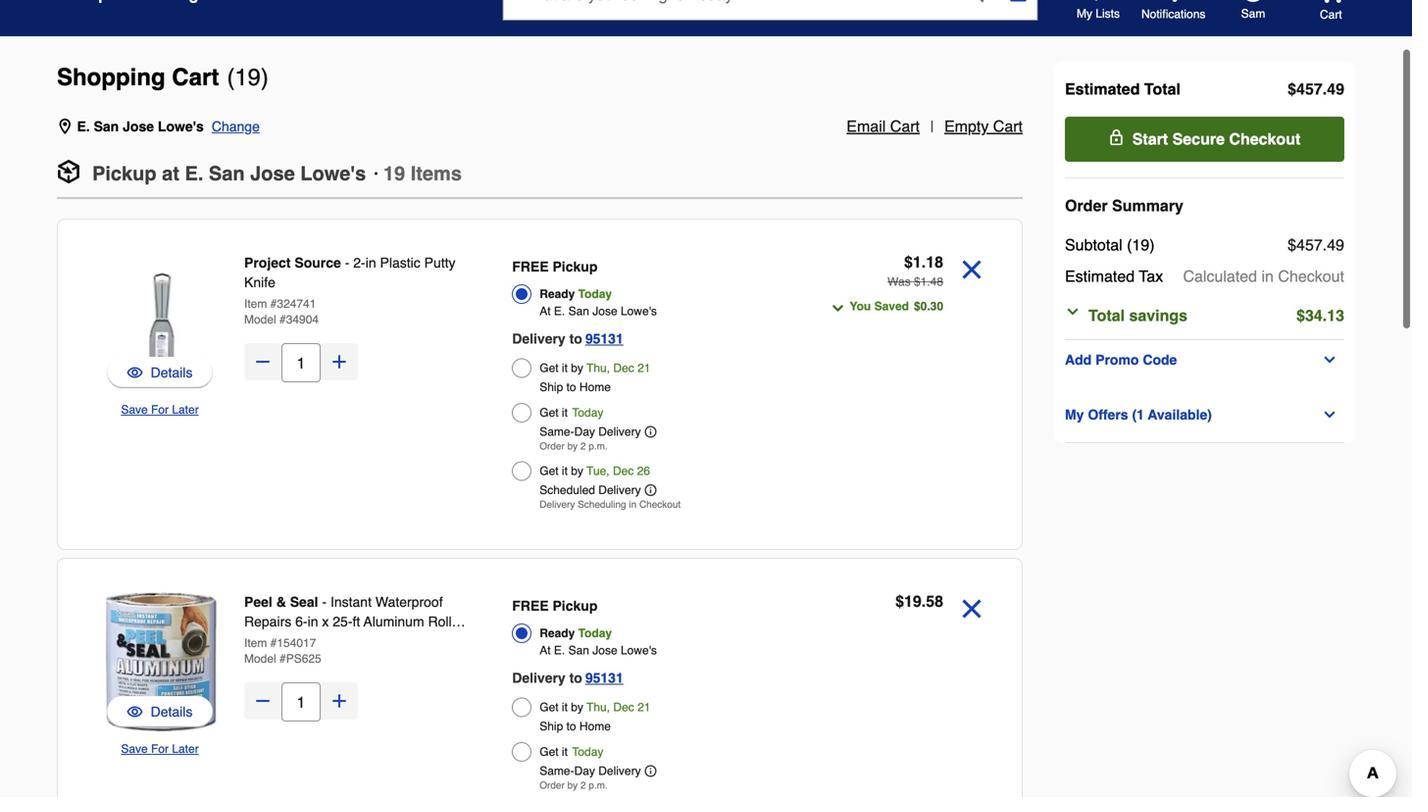 Task type: locate. For each thing, give the bounding box(es) containing it.
minus image for plus image
[[253, 691, 273, 711]]

2 at from the top
[[540, 644, 551, 658]]

thu, for 2-in plastic putty knife
[[587, 361, 610, 375]]

(
[[227, 64, 235, 91]]

1 vertical spatial model
[[244, 652, 276, 666]]

free
[[512, 259, 549, 275], [512, 598, 549, 614]]

1 95131 from the top
[[585, 331, 624, 347]]

ship
[[540, 381, 563, 394], [540, 720, 563, 734]]

19 up change link
[[235, 64, 261, 91]]

saved
[[874, 300, 909, 313]]

it for info image related to 2-in plastic putty knife
[[562, 406, 568, 420]]

2 49 from the top
[[1327, 236, 1345, 254]]

model inside item #324741 model #34904
[[244, 313, 276, 327]]

order by 2 p.m.
[[540, 441, 608, 452], [540, 780, 608, 792]]

details
[[151, 365, 193, 381], [151, 704, 193, 720]]

save for instant waterproof repairs 6-in x 25-ft aluminum roll flashing
[[121, 742, 148, 756]]

save down quickview image
[[121, 742, 148, 756]]

by
[[571, 361, 584, 375], [567, 441, 578, 452], [571, 464, 584, 478], [571, 701, 584, 715], [567, 780, 578, 792]]

.
[[1323, 80, 1327, 98], [1323, 236, 1327, 254], [922, 253, 926, 271], [927, 275, 930, 289], [927, 300, 930, 313], [1323, 307, 1327, 325], [922, 592, 926, 611]]

$ 457 . 49 for total
[[1288, 80, 1345, 98]]

it for info image for instant waterproof repairs 6-in x 25-ft aluminum roll flashing
[[562, 745, 568, 759]]

chevron down image inside add promo code 'link'
[[1322, 352, 1338, 368]]

2 save from the top
[[121, 742, 148, 756]]

lowe's home improvement notification center image
[[1163, 0, 1187, 2]]

-
[[345, 255, 350, 271], [322, 594, 327, 610]]

0 vertical spatial 95131 button
[[585, 327, 624, 351]]

minus image
[[253, 352, 273, 372], [253, 691, 273, 711]]

0 vertical spatial total
[[1145, 80, 1181, 98]]

1 vertical spatial pickup
[[553, 259, 598, 275]]

1 item from the top
[[244, 297, 267, 311]]

save for later down quickview image
[[121, 742, 199, 756]]

p.m.
[[589, 441, 608, 452], [589, 780, 608, 792]]

0 vertical spatial later
[[172, 403, 199, 417]]

2 for from the top
[[151, 742, 169, 756]]

item down repairs
[[244, 637, 267, 650]]

0 vertical spatial save for later
[[121, 403, 199, 417]]

457
[[1297, 80, 1323, 98], [1297, 236, 1323, 254]]

cart inside "button"
[[890, 117, 920, 135]]

1 ship from the top
[[540, 381, 563, 394]]

checkout up 34
[[1278, 267, 1345, 285]]

1 get it today from the top
[[540, 406, 604, 420]]

get it by thu, dec 21 for 2-in plastic putty knife
[[540, 361, 651, 375]]

0 vertical spatial ship
[[540, 381, 563, 394]]

delivery to 95131
[[512, 331, 624, 347], [512, 670, 624, 686]]

order for 2-in plastic putty knife
[[540, 441, 565, 452]]

1 thu, from the top
[[587, 361, 610, 375]]

info image
[[645, 426, 657, 438], [645, 485, 657, 496], [645, 766, 657, 777]]

0 vertical spatial chevron down image
[[830, 301, 846, 316]]

0 vertical spatial p.m.
[[589, 441, 608, 452]]

stepper number input field with increment and decrement buttons number field left plus image
[[281, 683, 321, 722]]

2 21 from the top
[[638, 701, 651, 715]]

save for later button down quickview image
[[121, 740, 199, 759]]

2 95131 button from the top
[[585, 666, 624, 690]]

2 vertical spatial order
[[540, 780, 565, 792]]

for down the instant waterproof repairs 6-in x 25-ft aluminum roll flashing image at the bottom of page
[[151, 742, 169, 756]]

get it today
[[540, 406, 604, 420], [540, 745, 604, 759]]

1 same-day delivery from the top
[[540, 425, 641, 439]]

1 home from the top
[[580, 381, 611, 394]]

later
[[172, 403, 199, 417], [172, 742, 199, 756]]

1 at e. san jose lowe's from the top
[[540, 305, 657, 318]]

estimated
[[1065, 80, 1140, 98], [1065, 267, 1135, 285]]

ready today
[[540, 287, 612, 301], [540, 627, 612, 640]]

chevron down image
[[830, 301, 846, 316], [1322, 352, 1338, 368], [1322, 407, 1338, 423]]

available)
[[1148, 407, 1212, 423]]

cart left (
[[172, 64, 219, 91]]

0 vertical spatial 457
[[1297, 80, 1323, 98]]

email cart
[[847, 117, 920, 135]]

2 stepper number input field with increment and decrement buttons number field from the top
[[281, 683, 321, 722]]

item inside item #324741 model #34904
[[244, 297, 267, 311]]

0 vertical spatial same-
[[540, 425, 574, 439]]

checkout down 26
[[639, 499, 681, 511]]

get it by thu, dec 21 for instant waterproof repairs 6-in x 25-ft aluminum roll flashing
[[540, 701, 651, 715]]

2 thu, from the top
[[587, 701, 610, 715]]

3 it from the top
[[562, 464, 568, 478]]

subtotal (19)
[[1065, 236, 1155, 254]]

later for 2-in plastic putty knife
[[172, 403, 199, 417]]

0 vertical spatial thu,
[[587, 361, 610, 375]]

1 vertical spatial save for later
[[121, 742, 199, 756]]

details for 2-in plastic putty knife
[[151, 365, 193, 381]]

Search Query text field
[[504, 0, 949, 20]]

0 vertical spatial details
[[151, 365, 193, 381]]

0 vertical spatial 95131
[[585, 331, 624, 347]]

0 vertical spatial day
[[574, 425, 595, 439]]

- up the x
[[322, 594, 327, 610]]

457 up calculated in checkout
[[1297, 236, 1323, 254]]

same-
[[540, 425, 574, 439], [540, 765, 574, 778]]

1 same- from the top
[[540, 425, 574, 439]]

checkout inside button
[[1229, 130, 1301, 148]]

0 vertical spatial remove item image
[[955, 253, 989, 286]]

2 same-day delivery from the top
[[540, 765, 641, 778]]

remove item image for instant waterproof repairs 6-in x 25-ft aluminum roll flashing
[[955, 592, 989, 626]]

1 49 from the top
[[1327, 80, 1345, 98]]

free pickup for 2-in plastic putty knife
[[512, 259, 598, 275]]

delivery
[[512, 331, 566, 347], [599, 425, 641, 439], [599, 484, 641, 497], [540, 499, 575, 511], [512, 670, 566, 686], [599, 765, 641, 778]]

2 p.m. from the top
[[589, 780, 608, 792]]

it for second info image from the top of the page
[[562, 464, 568, 478]]

1 model from the top
[[244, 313, 276, 327]]

1 vertical spatial order
[[540, 441, 565, 452]]

stepper number input field with increment and decrement buttons number field left plus icon
[[281, 343, 321, 383]]

estimated up secure image
[[1065, 80, 1140, 98]]

search image
[[965, 0, 984, 2]]

1 vertical spatial info image
[[645, 485, 657, 496]]

1 vertical spatial ready today
[[540, 627, 612, 640]]

1 at from the top
[[540, 305, 551, 318]]

5 it from the top
[[562, 745, 568, 759]]

chevron down image
[[1065, 304, 1081, 320]]

1 remove item image from the top
[[955, 253, 989, 286]]

3 info image from the top
[[645, 766, 657, 777]]

0 vertical spatial save for later button
[[121, 400, 199, 420]]

minus image down item #324741 model #34904
[[253, 352, 273, 372]]

2 day from the top
[[574, 765, 595, 778]]

1 2 from the top
[[581, 441, 586, 452]]

2 free pickup from the top
[[512, 598, 598, 614]]

x
[[322, 614, 329, 630]]

1 vertical spatial get it by thu, dec 21
[[540, 701, 651, 715]]

2 get from the top
[[540, 406, 559, 420]]

2 same- from the top
[[540, 765, 574, 778]]

get it by thu, dec 21
[[540, 361, 651, 375], [540, 701, 651, 715]]

95131 for 2-in plastic putty knife
[[585, 331, 624, 347]]

0 horizontal spatial total
[[1089, 307, 1125, 325]]

2 order by 2 p.m. from the top
[[540, 780, 608, 792]]

0 vertical spatial info image
[[645, 426, 657, 438]]

model down #324741
[[244, 313, 276, 327]]

my offers (1 available)
[[1065, 407, 1212, 423]]

secure image
[[1109, 129, 1125, 145]]

p.m. for 2-in plastic putty knife
[[589, 441, 608, 452]]

1 horizontal spatial -
[[345, 255, 350, 271]]

my
[[1077, 7, 1093, 21], [1065, 407, 1084, 423]]

19 right bullet icon
[[383, 162, 405, 185]]

2 estimated from the top
[[1065, 267, 1135, 285]]

1 vertical spatial 95131
[[585, 670, 624, 686]]

e. san jose lowe's change
[[77, 119, 260, 134]]

checkout right secure
[[1229, 130, 1301, 148]]

cart for shopping cart ( 19 )
[[172, 64, 219, 91]]

for down 2-in plastic putty knife image
[[151, 403, 169, 417]]

2 horizontal spatial 19
[[904, 592, 922, 611]]

1 vertical spatial $ 457 . 49
[[1288, 236, 1345, 254]]

free right roll
[[512, 598, 549, 614]]

estimated total
[[1065, 80, 1181, 98]]

2 remove item image from the top
[[955, 592, 989, 626]]

details right quickview image
[[151, 704, 193, 720]]

chevron down image for you saved
[[830, 301, 846, 316]]

at for instant waterproof repairs 6-in x 25-ft aluminum roll flashing
[[540, 644, 551, 658]]

2 vertical spatial pickup
[[553, 598, 598, 614]]

empty cart
[[945, 117, 1023, 135]]

later down the instant waterproof repairs 6-in x 25-ft aluminum roll flashing image at the bottom of page
[[172, 742, 199, 756]]

in inside option group
[[629, 499, 637, 511]]

cart
[[1320, 8, 1342, 21], [172, 64, 219, 91], [890, 117, 920, 135], [993, 117, 1023, 135]]

item for 2-in plastic putty knife
[[244, 297, 267, 311]]

1 95131 button from the top
[[585, 327, 624, 351]]

total right chevron down icon
[[1089, 307, 1125, 325]]

1 save for later button from the top
[[121, 400, 199, 420]]

estimated down subtotal
[[1065, 267, 1135, 285]]

1 it from the top
[[562, 361, 568, 375]]

2 457 from the top
[[1297, 236, 1323, 254]]

1 vertical spatial get it today
[[540, 745, 604, 759]]

2 details from the top
[[151, 704, 193, 720]]

shopping
[[57, 64, 165, 91]]

ready today for instant waterproof repairs 6-in x 25-ft aluminum roll flashing
[[540, 627, 612, 640]]

1 vertical spatial same-day delivery
[[540, 765, 641, 778]]

model down flashing
[[244, 652, 276, 666]]

1 vertical spatial ship to home
[[540, 720, 611, 734]]

0 vertical spatial stepper number input field with increment and decrement buttons number field
[[281, 343, 321, 383]]

stepper number input field with increment and decrement buttons number field for minus image for plus icon
[[281, 343, 321, 383]]

0 vertical spatial 2
[[581, 441, 586, 452]]

0 vertical spatial $ 457 . 49
[[1288, 80, 1345, 98]]

plus image
[[330, 691, 349, 711]]

1 estimated from the top
[[1065, 80, 1140, 98]]

item down knife
[[244, 297, 267, 311]]

model
[[244, 313, 276, 327], [244, 652, 276, 666]]

1 stepper number input field with increment and decrement buttons number field from the top
[[281, 343, 321, 383]]

0 vertical spatial same-day delivery
[[540, 425, 641, 439]]

1 details from the top
[[151, 365, 193, 381]]

2 it from the top
[[562, 406, 568, 420]]

save for later button down quickview icon
[[121, 400, 199, 420]]

1 vertical spatial delivery to 95131
[[512, 670, 624, 686]]

1 vertical spatial free
[[512, 598, 549, 614]]

2 2 from the top
[[581, 780, 586, 792]]

at e. san jose lowe's
[[540, 305, 657, 318], [540, 644, 657, 658]]

cart right email
[[890, 117, 920, 135]]

2 home from the top
[[580, 720, 611, 734]]

at for 2-in plastic putty knife
[[540, 305, 551, 318]]

0 vertical spatial free
[[512, 259, 549, 275]]

cart right empty on the top
[[993, 117, 1023, 135]]

0 vertical spatial ship to home
[[540, 381, 611, 394]]

info image for instant waterproof repairs 6-in x 25-ft aluminum roll flashing
[[645, 766, 657, 777]]

1 vertical spatial details
[[151, 704, 193, 720]]

later down 2-in plastic putty knife image
[[172, 403, 199, 417]]

empty
[[945, 117, 989, 135]]

1 vertical spatial day
[[574, 765, 595, 778]]

1 save from the top
[[121, 403, 148, 417]]

2 get it by thu, dec 21 from the top
[[540, 701, 651, 715]]

2 delivery to 95131 from the top
[[512, 670, 624, 686]]

0 vertical spatial at e. san jose lowe's
[[540, 305, 657, 318]]

0 vertical spatial 21
[[638, 361, 651, 375]]

1 left 48
[[921, 275, 927, 289]]

1 save for later from the top
[[121, 403, 199, 417]]

49 for estimated total
[[1327, 80, 1345, 98]]

ready today for 2-in plastic putty knife
[[540, 287, 612, 301]]

tue,
[[587, 464, 610, 478]]

1 vertical spatial ship
[[540, 720, 563, 734]]

project
[[244, 255, 291, 271]]

2 later from the top
[[172, 742, 199, 756]]

4 get from the top
[[540, 701, 559, 715]]

1 vertical spatial item
[[244, 637, 267, 650]]

my for my offers (1 available)
[[1065, 407, 1084, 423]]

1 ready from the top
[[540, 287, 575, 301]]

0 horizontal spatial 19
[[235, 64, 261, 91]]

0 vertical spatial option group
[[512, 253, 784, 516]]

1 free from the top
[[512, 259, 549, 275]]

1 vertical spatial 457
[[1297, 236, 1323, 254]]

- left '2-'
[[345, 255, 350, 271]]

$ 19 . 58
[[896, 592, 944, 611]]

email
[[847, 117, 886, 135]]

total
[[1145, 80, 1181, 98], [1089, 307, 1125, 325]]

1 info image from the top
[[645, 426, 657, 438]]

checkout for calculated in checkout
[[1278, 267, 1345, 285]]

day
[[574, 425, 595, 439], [574, 765, 595, 778]]

2 ship from the top
[[540, 720, 563, 734]]

san
[[94, 119, 119, 134], [209, 162, 245, 185], [568, 305, 589, 318], [568, 644, 589, 658]]

save
[[121, 403, 148, 417], [121, 742, 148, 756]]

2 vertical spatial checkout
[[639, 499, 681, 511]]

save for later button for instant waterproof repairs 6-in x 25-ft aluminum roll flashing
[[121, 740, 199, 759]]

my for my lists
[[1077, 7, 1093, 21]]

1 day from the top
[[574, 425, 595, 439]]

$ down cart link
[[1288, 80, 1297, 98]]

my inside "link"
[[1077, 7, 1093, 21]]

2 save for later button from the top
[[121, 740, 199, 759]]

checkout for start secure checkout
[[1229, 130, 1301, 148]]

same-day delivery for 2-in plastic putty knife
[[540, 425, 641, 439]]

order
[[1065, 197, 1108, 215], [540, 441, 565, 452], [540, 780, 565, 792]]

$ left 30
[[914, 300, 921, 313]]

delivery to 95131 for 2-in plastic putty knife
[[512, 331, 624, 347]]

save for later down quickview icon
[[121, 403, 199, 417]]

1 p.m. from the top
[[589, 441, 608, 452]]

0 vertical spatial item
[[244, 297, 267, 311]]

ship for 2-in plastic putty knife
[[540, 381, 563, 394]]

free right putty
[[512, 259, 549, 275]]

0 vertical spatial ready
[[540, 287, 575, 301]]

add
[[1065, 352, 1092, 368]]

item for instant waterproof repairs 6-in x 25-ft aluminum roll flashing
[[244, 637, 267, 650]]

2 save for later from the top
[[121, 742, 199, 756]]

get it today for instant waterproof repairs 6-in x 25-ft aluminum roll flashing
[[540, 745, 604, 759]]

0 vertical spatial 49
[[1327, 80, 1345, 98]]

source
[[295, 255, 341, 271]]

2 ship to home from the top
[[540, 720, 611, 734]]

5 get from the top
[[540, 745, 559, 759]]

details right quickview icon
[[151, 365, 193, 381]]

4 it from the top
[[562, 701, 568, 715]]

1 vertical spatial order by 2 p.m.
[[540, 780, 608, 792]]

lists
[[1096, 7, 1120, 21]]

minus image down item #154017 model #ps625
[[253, 691, 273, 711]]

1 vertical spatial minus image
[[253, 691, 273, 711]]

1 vertical spatial for
[[151, 742, 169, 756]]

in inside instant waterproof repairs 6-in x 25-ft aluminum roll flashing
[[308, 614, 318, 630]]

1 vertical spatial -
[[322, 594, 327, 610]]

2 ready today from the top
[[540, 627, 612, 640]]

my left offers
[[1065, 407, 1084, 423]]

0 vertical spatial model
[[244, 313, 276, 327]]

1 vertical spatial home
[[580, 720, 611, 734]]

estimated for estimated tax
[[1065, 267, 1135, 285]]

2 option group from the top
[[512, 592, 784, 797]]

ship for instant waterproof repairs 6-in x 25-ft aluminum roll flashing
[[540, 720, 563, 734]]

chevron down image inside 'my offers (1 available)' link
[[1322, 407, 1338, 423]]

model for 2-in plastic putty knife
[[244, 313, 276, 327]]

49 down cart link
[[1327, 80, 1345, 98]]

save for later for 2-in plastic putty knife
[[121, 403, 199, 417]]

cart inside button
[[993, 117, 1023, 135]]

$ left 58
[[896, 592, 904, 611]]

$ 457 . 49 up calculated in checkout
[[1288, 236, 1345, 254]]

items
[[411, 162, 462, 185]]

0 vertical spatial estimated
[[1065, 80, 1140, 98]]

1 vertical spatial at
[[540, 644, 551, 658]]

1 delivery to 95131 from the top
[[512, 331, 624, 347]]

code
[[1143, 352, 1177, 368]]

in right scheduling
[[629, 499, 637, 511]]

1 $ 457 . 49 from the top
[[1288, 80, 1345, 98]]

1 vertical spatial free pickup
[[512, 598, 598, 614]]

secure
[[1173, 130, 1225, 148]]

jose
[[123, 119, 154, 134], [250, 162, 295, 185], [593, 305, 618, 318], [593, 644, 618, 658]]

1 minus image from the top
[[253, 352, 273, 372]]

quickview image
[[127, 702, 143, 722]]

camera image
[[1009, 0, 1028, 4]]

cart for empty cart
[[993, 117, 1023, 135]]

2 ready from the top
[[540, 627, 575, 640]]

19 left 58
[[904, 592, 922, 611]]

2 minus image from the top
[[253, 691, 273, 711]]

$ 34 . 13
[[1297, 307, 1345, 325]]

0 vertical spatial my
[[1077, 7, 1093, 21]]

1 21 from the top
[[638, 361, 651, 375]]

2 item from the top
[[244, 637, 267, 650]]

0 vertical spatial for
[[151, 403, 169, 417]]

1 later from the top
[[172, 403, 199, 417]]

457 for subtotal (19)
[[1297, 236, 1323, 254]]

1 vertical spatial thu,
[[587, 701, 610, 715]]

0 vertical spatial ready today
[[540, 287, 612, 301]]

0 vertical spatial -
[[345, 255, 350, 271]]

save for later for instant waterproof repairs 6-in x 25-ft aluminum roll flashing
[[121, 742, 199, 756]]

1 vertical spatial later
[[172, 742, 199, 756]]

ship to home for instant waterproof repairs 6-in x 25-ft aluminum roll flashing
[[540, 720, 611, 734]]

at
[[540, 305, 551, 318], [540, 644, 551, 658]]

0 vertical spatial free pickup
[[512, 259, 598, 275]]

calculated
[[1183, 267, 1257, 285]]

ship to home
[[540, 381, 611, 394], [540, 720, 611, 734]]

save down quickview icon
[[121, 403, 148, 417]]

1 vertical spatial 49
[[1327, 236, 1345, 254]]

0 vertical spatial save
[[121, 403, 148, 417]]

0 vertical spatial minus image
[[253, 352, 273, 372]]

2 at e. san jose lowe's from the top
[[540, 644, 657, 658]]

457 down cart link
[[1297, 80, 1323, 98]]

1 vertical spatial same-
[[540, 765, 574, 778]]

2 vertical spatial dec
[[613, 701, 634, 715]]

0 vertical spatial at
[[540, 305, 551, 318]]

model inside item #154017 model #ps625
[[244, 652, 276, 666]]

1 vertical spatial my
[[1065, 407, 1084, 423]]

1 vertical spatial at e. san jose lowe's
[[540, 644, 657, 658]]

Stepper number input field with increment and decrement buttons number field
[[281, 343, 321, 383], [281, 683, 321, 722]]

in left "plastic"
[[366, 255, 376, 271]]

1 vertical spatial save for later button
[[121, 740, 199, 759]]

1 for from the top
[[151, 403, 169, 417]]

delivery to 95131 for instant waterproof repairs 6-in x 25-ft aluminum roll flashing
[[512, 670, 624, 686]]

2
[[581, 441, 586, 452], [581, 780, 586, 792]]

my down lowe's home improvement lists image
[[1077, 7, 1093, 21]]

home for instant waterproof repairs 6-in x 25-ft aluminum roll flashing
[[580, 720, 611, 734]]

49 up 13
[[1327, 236, 1345, 254]]

2 free from the top
[[512, 598, 549, 614]]

1 ready today from the top
[[540, 287, 612, 301]]

remove item image
[[955, 253, 989, 286], [955, 592, 989, 626]]

1 option group from the top
[[512, 253, 784, 516]]

in left the x
[[308, 614, 318, 630]]

item
[[244, 297, 267, 311], [244, 637, 267, 650]]

1 vertical spatial checkout
[[1278, 267, 1345, 285]]

1 order by 2 p.m. from the top
[[540, 441, 608, 452]]

1 free pickup from the top
[[512, 259, 598, 275]]

1 vertical spatial chevron down image
[[1322, 352, 1338, 368]]

order by 2 p.m. for instant waterproof repairs 6-in x 25-ft aluminum roll flashing
[[540, 780, 608, 792]]

in
[[366, 255, 376, 271], [1262, 267, 1274, 285], [629, 499, 637, 511], [308, 614, 318, 630]]

None search field
[[503, 0, 1038, 39]]

1 horizontal spatial 19
[[383, 162, 405, 185]]

1 left 18
[[913, 253, 922, 271]]

$ 1 . 18 was $ 1 . 48
[[888, 253, 944, 289]]

remove item image right 48
[[955, 253, 989, 286]]

2 95131 from the top
[[585, 670, 624, 686]]

1 ship to home from the top
[[540, 381, 611, 394]]

1 vertical spatial option group
[[512, 592, 784, 797]]

1 get it by thu, dec 21 from the top
[[540, 361, 651, 375]]

1 457 from the top
[[1297, 80, 1323, 98]]

2 get it today from the top
[[540, 745, 604, 759]]

remove item image right 58
[[955, 592, 989, 626]]

it
[[562, 361, 568, 375], [562, 406, 568, 420], [562, 464, 568, 478], [562, 701, 568, 715], [562, 745, 568, 759]]

$ 457 . 49 down cart link
[[1288, 80, 1345, 98]]

home
[[580, 381, 611, 394], [580, 720, 611, 734]]

lowe's home improvement lists image
[[1085, 0, 1108, 2]]

1 vertical spatial ready
[[540, 627, 575, 640]]

25-
[[333, 614, 353, 630]]

1 vertical spatial 2
[[581, 780, 586, 792]]

estimated for estimated total
[[1065, 80, 1140, 98]]

lowe's
[[158, 119, 204, 134], [300, 162, 366, 185], [621, 305, 657, 318], [621, 644, 657, 658]]

95131 button
[[585, 327, 624, 351], [585, 666, 624, 690]]

1 vertical spatial 95131 button
[[585, 666, 624, 690]]

0 vertical spatial checkout
[[1229, 130, 1301, 148]]

1 vertical spatial 21
[[638, 701, 651, 715]]

option group
[[512, 253, 784, 516], [512, 592, 784, 797]]

option group for instant waterproof repairs 6-in x 25-ft aluminum roll flashing
[[512, 592, 784, 797]]

1 vertical spatial remove item image
[[955, 592, 989, 626]]

item inside item #154017 model #ps625
[[244, 637, 267, 650]]

details for instant waterproof repairs 6-in x 25-ft aluminum roll flashing
[[151, 704, 193, 720]]

2 vertical spatial chevron down image
[[1322, 407, 1338, 423]]

2 model from the top
[[244, 652, 276, 666]]

2 $ 457 . 49 from the top
[[1288, 236, 1345, 254]]

0 vertical spatial dec
[[613, 361, 634, 375]]

total up start
[[1145, 80, 1181, 98]]

pickup image
[[57, 160, 80, 183]]

0 vertical spatial home
[[580, 381, 611, 394]]

1 horizontal spatial total
[[1145, 80, 1181, 98]]



Task type: vqa. For each thing, say whether or not it's contained in the screenshot.
the right chevron down icon
yes



Task type: describe. For each thing, give the bounding box(es) containing it.
2-
[[353, 255, 366, 271]]

pickup for instant waterproof repairs 6-in x 25-ft aluminum roll flashing
[[553, 598, 598, 614]]

add promo code link
[[1065, 348, 1345, 372]]

21 for instant waterproof repairs 6-in x 25-ft aluminum roll flashing
[[638, 701, 651, 715]]

0 horizontal spatial -
[[322, 594, 327, 610]]

chevron down image for add promo code
[[1322, 352, 1338, 368]]

order summary
[[1065, 197, 1184, 215]]

pickup for 2-in plastic putty knife
[[553, 259, 598, 275]]

at
[[162, 162, 179, 185]]

0 vertical spatial 19
[[235, 64, 261, 91]]

2-in plastic putty knife image
[[89, 251, 230, 392]]

2 vertical spatial 19
[[904, 592, 922, 611]]

95131 for instant waterproof repairs 6-in x 25-ft aluminum roll flashing
[[585, 670, 624, 686]]

30
[[930, 300, 944, 313]]

start secure checkout button
[[1065, 117, 1345, 162]]

ft
[[353, 614, 360, 630]]

0
[[921, 300, 927, 313]]

tax
[[1139, 267, 1163, 285]]

waterproof
[[376, 594, 443, 610]]

bullet image
[[374, 172, 378, 176]]

location image
[[57, 119, 73, 134]]

change link
[[212, 117, 260, 136]]

start
[[1133, 130, 1168, 148]]

6-
[[295, 614, 308, 630]]

457 for estimated total
[[1297, 80, 1323, 98]]

order for instant waterproof repairs 6-in x 25-ft aluminum roll flashing
[[540, 780, 565, 792]]

free pickup for instant waterproof repairs 6-in x 25-ft aluminum roll flashing
[[512, 598, 598, 614]]

was
[[888, 275, 911, 289]]

start secure checkout
[[1133, 130, 1301, 148]]

&
[[276, 594, 286, 610]]

$ left 13
[[1297, 307, 1305, 325]]

34
[[1305, 307, 1323, 325]]

change
[[212, 119, 260, 134]]

putty
[[424, 255, 456, 271]]

same- for instant waterproof repairs 6-in x 25-ft aluminum roll flashing
[[540, 765, 574, 778]]

model for instant waterproof repairs 6-in x 25-ft aluminum roll flashing
[[244, 652, 276, 666]]

1 vertical spatial 19
[[383, 162, 405, 185]]

2-in plastic putty knife
[[244, 255, 456, 290]]

save for later button for 2-in plastic putty knife
[[121, 400, 199, 420]]

ready for 2-in plastic putty knife
[[540, 287, 575, 301]]

21 for 2-in plastic putty knife
[[638, 361, 651, 375]]

you
[[850, 300, 871, 313]]

savings
[[1129, 307, 1188, 325]]

19 items
[[383, 162, 462, 185]]

95131 button for instant waterproof repairs 6-in x 25-ft aluminum roll flashing
[[585, 666, 624, 690]]

sam
[[1241, 7, 1266, 21]]

in inside 2-in plastic putty knife
[[366, 255, 376, 271]]

promo
[[1096, 352, 1139, 368]]

day for instant waterproof repairs 6-in x 25-ft aluminum roll flashing
[[574, 765, 595, 778]]

repairs
[[244, 614, 292, 630]]

scheduling
[[578, 499, 626, 511]]

save for 2-in plastic putty knife
[[121, 403, 148, 417]]

summary
[[1112, 197, 1184, 215]]

info image for 2-in plastic putty knife
[[645, 426, 657, 438]]

chevron down image for my offers (1 available)
[[1322, 407, 1338, 423]]

thu, for instant waterproof repairs 6-in x 25-ft aluminum roll flashing
[[587, 701, 610, 715]]

lowe's home improvement cart image
[[1320, 0, 1344, 3]]

roll
[[428, 614, 452, 630]]

#34904
[[280, 313, 319, 327]]

subtotal
[[1065, 236, 1123, 254]]

free for 2-in plastic putty knife
[[512, 259, 549, 275]]

$ up calculated in checkout
[[1288, 236, 1297, 254]]

my offers (1 available) link
[[1065, 403, 1345, 427]]

0 vertical spatial order
[[1065, 197, 1108, 215]]

#154017
[[270, 637, 316, 650]]

same- for 2-in plastic putty knife
[[540, 425, 574, 439]]

at e. san jose lowe's for 2-in plastic putty knife
[[540, 305, 657, 318]]

2 for 2-in plastic putty knife
[[581, 441, 586, 452]]

delivery scheduling in checkout
[[540, 499, 681, 511]]

get it by tue, dec 26
[[540, 464, 650, 478]]

minus image for plus icon
[[253, 352, 273, 372]]

cart down the lowe's home improvement cart image
[[1320, 8, 1342, 21]]

for for 2-in plastic putty knife
[[151, 403, 169, 417]]

shopping cart ( 19 )
[[57, 64, 269, 91]]

58
[[926, 592, 944, 611]]

total savings
[[1089, 307, 1188, 325]]

day for 2-in plastic putty knife
[[574, 425, 595, 439]]

aluminum
[[364, 614, 424, 630]]

3 get from the top
[[540, 464, 559, 478]]

peel & seal -
[[244, 594, 330, 610]]

flashing
[[244, 634, 296, 649]]

sam button
[[1206, 0, 1301, 22]]

1 vertical spatial total
[[1089, 307, 1125, 325]]

instant waterproof repairs 6-in x 25-ft aluminum roll flashing
[[244, 594, 452, 649]]

for for instant waterproof repairs 6-in x 25-ft aluminum roll flashing
[[151, 742, 169, 756]]

notifications
[[1142, 7, 1206, 21]]

my lists
[[1077, 7, 1120, 21]]

calculated in checkout
[[1183, 267, 1345, 285]]

project source -
[[244, 255, 353, 271]]

(19)
[[1127, 236, 1155, 254]]

2 info image from the top
[[645, 485, 657, 496]]

order by 2 p.m. for 2-in plastic putty knife
[[540, 441, 608, 452]]

$ 457 . 49 for (19)
[[1288, 236, 1345, 254]]

scheduled delivery
[[540, 484, 641, 497]]

you saved $ 0 . 30
[[850, 300, 944, 313]]

$ right was
[[914, 275, 921, 289]]

item #154017 model #ps625
[[244, 637, 321, 666]]

same-day delivery for instant waterproof repairs 6-in x 25-ft aluminum roll flashing
[[540, 765, 641, 778]]

peel
[[244, 594, 272, 610]]

checkout inside option group
[[639, 499, 681, 511]]

48
[[930, 275, 944, 289]]

0 vertical spatial 1
[[913, 253, 922, 271]]

estimated tax
[[1065, 267, 1163, 285]]

1 vertical spatial dec
[[613, 464, 634, 478]]

empty cart button
[[945, 115, 1023, 138]]

email cart button
[[847, 115, 920, 138]]

$ up was
[[904, 253, 913, 271]]

(1
[[1132, 407, 1145, 423]]

free for instant waterproof repairs 6-in x 25-ft aluminum roll flashing
[[512, 598, 549, 614]]

p.m. for instant waterproof repairs 6-in x 25-ft aluminum roll flashing
[[589, 780, 608, 792]]

in right calculated
[[1262, 267, 1274, 285]]

offers
[[1088, 407, 1129, 423]]

)
[[261, 64, 269, 91]]

later for instant waterproof repairs 6-in x 25-ft aluminum roll flashing
[[172, 742, 199, 756]]

2 for instant waterproof repairs 6-in x 25-ft aluminum roll flashing
[[581, 780, 586, 792]]

1 get from the top
[[540, 361, 559, 375]]

pickup at e. san jose lowe's
[[92, 162, 366, 185]]

home for 2-in plastic putty knife
[[580, 381, 611, 394]]

95131 button for 2-in plastic putty knife
[[585, 327, 624, 351]]

ready for instant waterproof repairs 6-in x 25-ft aluminum roll flashing
[[540, 627, 575, 640]]

18
[[926, 253, 944, 271]]

item #324741 model #34904
[[244, 297, 319, 327]]

get it today for 2-in plastic putty knife
[[540, 406, 604, 420]]

seal
[[290, 594, 318, 610]]

26
[[637, 464, 650, 478]]

0 vertical spatial pickup
[[92, 162, 157, 185]]

ship to home for 2-in plastic putty knife
[[540, 381, 611, 394]]

remove item image for 2-in plastic putty knife
[[955, 253, 989, 286]]

13
[[1327, 307, 1345, 325]]

stepper number input field with increment and decrement buttons number field for plus image's minus image
[[281, 683, 321, 722]]

cart link
[[1293, 0, 1344, 22]]

quickview image
[[127, 363, 143, 383]]

#ps625
[[280, 652, 321, 666]]

dec for 2-in plastic putty knife
[[613, 361, 634, 375]]

49 for subtotal (19)
[[1327, 236, 1345, 254]]

add promo code
[[1065, 352, 1177, 368]]

option group for 2-in plastic putty knife
[[512, 253, 784, 516]]

scheduled
[[540, 484, 595, 497]]

instant
[[330, 594, 372, 610]]

at e. san jose lowe's for instant waterproof repairs 6-in x 25-ft aluminum roll flashing
[[540, 644, 657, 658]]

plastic
[[380, 255, 421, 271]]

dec for instant waterproof repairs 6-in x 25-ft aluminum roll flashing
[[613, 701, 634, 715]]

plus image
[[330, 352, 349, 372]]

#324741
[[270, 297, 316, 311]]

my lists link
[[1077, 0, 1120, 22]]

instant waterproof repairs 6-in x 25-ft aluminum roll flashing image
[[89, 590, 230, 732]]

cart for email cart
[[890, 117, 920, 135]]

knife
[[244, 275, 276, 290]]

1 vertical spatial 1
[[921, 275, 927, 289]]



